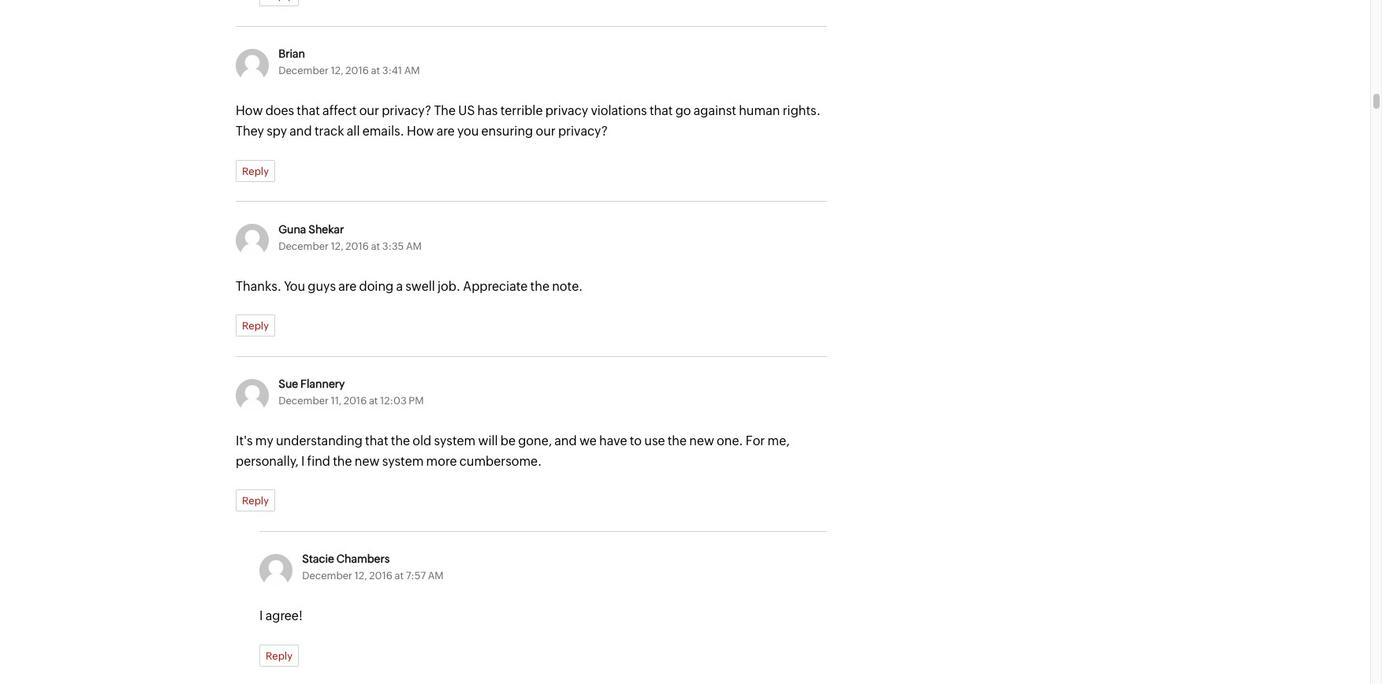 Task type: describe. For each thing, give the bounding box(es) containing it.
for
[[746, 434, 765, 449]]

gone,
[[518, 434, 552, 449]]

12:03
[[380, 395, 407, 407]]

3:41
[[382, 65, 402, 77]]

0 vertical spatial privacy?
[[382, 104, 432, 119]]

human
[[739, 104, 781, 119]]

0 vertical spatial new
[[690, 434, 715, 449]]

flannery
[[301, 378, 345, 391]]

all
[[347, 124, 360, 139]]

0 horizontal spatial are
[[339, 279, 357, 294]]

2 vertical spatial am
[[428, 571, 444, 582]]

understanding
[[276, 434, 363, 449]]

how does that affect our privacy? the us has terrible privacy violations that go against human rights. they spy and track all emails. how are you ensuring our privacy?
[[236, 104, 821, 139]]

ensuring
[[482, 124, 533, 139]]

rights.
[[783, 104, 821, 119]]

reply link for thanks. you guys are doing a swell job. appreciate the note.
[[236, 315, 275, 337]]

december 11, 2016 at 12:03 pm
[[279, 395, 424, 407]]

thanks. you guys are doing a swell job. appreciate the note.
[[236, 279, 583, 294]]

brian
[[279, 48, 305, 60]]

2016 down chambers
[[369, 571, 393, 582]]

2 vertical spatial 12,
[[355, 571, 367, 582]]

be
[[501, 434, 516, 449]]

violations
[[591, 104, 647, 119]]

sue flannery
[[279, 378, 345, 391]]

one.
[[717, 434, 744, 449]]

affect
[[323, 104, 357, 119]]

december for guys
[[279, 240, 329, 252]]

reply link for it's my understanding that the old system will be gone, and we have to use the new one. for me, personally, i find the new system more cumbersome.
[[236, 490, 275, 512]]

does
[[266, 104, 294, 119]]

1 vertical spatial how
[[407, 124, 434, 139]]

1 vertical spatial i
[[260, 609, 263, 624]]

the
[[434, 104, 456, 119]]

doing
[[359, 279, 394, 294]]

2016 for are
[[346, 240, 369, 252]]

2016 for affect
[[346, 65, 369, 77]]

job.
[[438, 279, 461, 294]]

am for a
[[406, 240, 422, 252]]

0 horizontal spatial system
[[382, 454, 424, 469]]

cumbersome.
[[460, 454, 542, 469]]

that inside 'it's my understanding that the old system will be gone, and we have to use the new one. for me, personally, i find the new system more cumbersome.'
[[365, 434, 389, 449]]

spy
[[267, 124, 287, 139]]

it's my understanding that the old system will be gone, and we have to use the new one. for me, personally, i find the new system more cumbersome.
[[236, 434, 790, 469]]

guys
[[308, 279, 336, 294]]

reply for it's my understanding that the old system will be gone, and we have to use the new one. for me, personally, i find the new system more cumbersome.
[[242, 496, 269, 508]]

reply for i agree!
[[266, 651, 293, 663]]

12, for are
[[331, 240, 344, 252]]

december for understanding
[[279, 395, 329, 407]]

to
[[630, 434, 642, 449]]



Task type: locate. For each thing, give the bounding box(es) containing it.
12,
[[331, 65, 344, 77], [331, 240, 344, 252], [355, 571, 367, 582]]

0 horizontal spatial our
[[359, 104, 379, 119]]

privacy?
[[382, 104, 432, 119], [559, 124, 608, 139]]

new left one.
[[690, 434, 715, 449]]

new right find
[[355, 454, 380, 469]]

agree!
[[266, 609, 303, 624]]

our
[[359, 104, 379, 119], [536, 124, 556, 139]]

guna shekar
[[279, 223, 344, 236]]

reply link down "thanks."
[[236, 315, 275, 337]]

they
[[236, 124, 264, 139]]

0 vertical spatial and
[[290, 124, 312, 139]]

note.
[[552, 279, 583, 294]]

1 vertical spatial 12,
[[331, 240, 344, 252]]

the right find
[[333, 454, 352, 469]]

1 vertical spatial am
[[406, 240, 422, 252]]

2016 for that
[[344, 395, 367, 407]]

old
[[413, 434, 432, 449]]

reply for thanks. you guys are doing a swell job. appreciate the note.
[[242, 320, 269, 332]]

stacie chambers
[[302, 553, 390, 566]]

pm
[[409, 395, 424, 407]]

am right 3:41
[[404, 65, 420, 77]]

december 12, 2016 at 7:57 am link
[[302, 571, 444, 582]]

reply link
[[236, 160, 275, 182], [236, 315, 275, 337], [236, 490, 275, 512], [260, 645, 299, 667]]

at left 3:35
[[371, 240, 380, 252]]

december down brian
[[279, 65, 329, 77]]

thanks.
[[236, 279, 282, 294]]

0 horizontal spatial i
[[260, 609, 263, 624]]

how up the they
[[236, 104, 263, 119]]

the right use
[[668, 434, 687, 449]]

we
[[580, 434, 597, 449]]

find
[[307, 454, 331, 469]]

that down 12:03 at the bottom of the page
[[365, 434, 389, 449]]

how down "the"
[[407, 124, 434, 139]]

more
[[426, 454, 457, 469]]

1 horizontal spatial are
[[437, 124, 455, 139]]

1 vertical spatial system
[[382, 454, 424, 469]]

december 12, 2016 at 3:35 am
[[279, 240, 422, 252]]

the left old
[[391, 434, 410, 449]]

11,
[[331, 395, 342, 407]]

that
[[297, 104, 320, 119], [650, 104, 673, 119], [365, 434, 389, 449]]

0 horizontal spatial privacy?
[[382, 104, 432, 119]]

at
[[371, 65, 380, 77], [371, 240, 380, 252], [369, 395, 378, 407], [395, 571, 404, 582]]

7:57
[[406, 571, 426, 582]]

0 vertical spatial i
[[301, 454, 305, 469]]

2016 left 3:41
[[346, 65, 369, 77]]

are inside how does that affect our privacy? the us has terrible privacy violations that go against human rights. they spy and track all emails. how are you ensuring our privacy?
[[437, 124, 455, 139]]

december
[[279, 65, 329, 77], [279, 240, 329, 252], [279, 395, 329, 407], [302, 571, 353, 582]]

at for the
[[369, 395, 378, 407]]

0 vertical spatial am
[[404, 65, 420, 77]]

1 horizontal spatial that
[[365, 434, 389, 449]]

reply link down i agree! at the left bottom of page
[[260, 645, 299, 667]]

december down stacie
[[302, 571, 353, 582]]

the left the note.
[[531, 279, 550, 294]]

our up emails.
[[359, 104, 379, 119]]

0 horizontal spatial how
[[236, 104, 263, 119]]

0 vertical spatial system
[[434, 434, 476, 449]]

1 vertical spatial are
[[339, 279, 357, 294]]

at left 7:57
[[395, 571, 404, 582]]

1 horizontal spatial privacy?
[[559, 124, 608, 139]]

reply link down personally, at the bottom left
[[236, 490, 275, 512]]

guna
[[279, 223, 306, 236]]

0 vertical spatial how
[[236, 104, 263, 119]]

2016
[[346, 65, 369, 77], [346, 240, 369, 252], [344, 395, 367, 407], [369, 571, 393, 582]]

track
[[315, 124, 344, 139]]

0 horizontal spatial and
[[290, 124, 312, 139]]

shekar
[[309, 223, 344, 236]]

reply for how does that affect our privacy? the us has terrible privacy violations that go against human rights. they spy and track all emails. how are you ensuring our privacy?
[[242, 165, 269, 177]]

am right 7:57
[[428, 571, 444, 582]]

are down "the"
[[437, 124, 455, 139]]

privacy? down privacy
[[559, 124, 608, 139]]

you
[[284, 279, 305, 294]]

reply link for how does that affect our privacy? the us has terrible privacy violations that go against human rights. they spy and track all emails. how are you ensuring our privacy?
[[236, 160, 275, 182]]

emails.
[[363, 124, 405, 139]]

privacy? up emails.
[[382, 104, 432, 119]]

0 vertical spatial our
[[359, 104, 379, 119]]

i left agree!
[[260, 609, 263, 624]]

at left 12:03 at the bottom of the page
[[369, 395, 378, 407]]

at for doing
[[371, 240, 380, 252]]

december 12, 2016 at 3:41 am link
[[279, 65, 420, 77]]

my
[[255, 434, 274, 449]]

and
[[290, 124, 312, 139], [555, 434, 577, 449]]

are right guys
[[339, 279, 357, 294]]

appreciate
[[463, 279, 528, 294]]

december 12, 2016 at 3:41 am
[[279, 65, 420, 77]]

1 vertical spatial new
[[355, 454, 380, 469]]

i
[[301, 454, 305, 469], [260, 609, 263, 624]]

how
[[236, 104, 263, 119], [407, 124, 434, 139]]

1 horizontal spatial i
[[301, 454, 305, 469]]

will
[[478, 434, 498, 449]]

sue
[[279, 378, 298, 391]]

privacy
[[546, 104, 589, 119]]

1 vertical spatial our
[[536, 124, 556, 139]]

1 vertical spatial and
[[555, 434, 577, 449]]

me,
[[768, 434, 790, 449]]

our down privacy
[[536, 124, 556, 139]]

at for our
[[371, 65, 380, 77]]

december 11, 2016 at 12:03 pm link
[[279, 395, 424, 407]]

are
[[437, 124, 455, 139], [339, 279, 357, 294]]

system
[[434, 434, 476, 449], [382, 454, 424, 469]]

reply
[[242, 165, 269, 177], [242, 320, 269, 332], [242, 496, 269, 508], [266, 651, 293, 663]]

reply down "thanks."
[[242, 320, 269, 332]]

i agree!
[[260, 609, 303, 624]]

has
[[478, 104, 498, 119]]

2016 right 11,
[[344, 395, 367, 407]]

at left 3:41
[[371, 65, 380, 77]]

swell
[[406, 279, 435, 294]]

december for that
[[279, 65, 329, 77]]

am for privacy?
[[404, 65, 420, 77]]

us
[[459, 104, 475, 119]]

and inside how does that affect our privacy? the us has terrible privacy violations that go against human rights. they spy and track all emails. how are you ensuring our privacy?
[[290, 124, 312, 139]]

new
[[690, 434, 715, 449], [355, 454, 380, 469]]

have
[[600, 434, 628, 449]]

reply down personally, at the bottom left
[[242, 496, 269, 508]]

12, down chambers
[[355, 571, 367, 582]]

0 horizontal spatial that
[[297, 104, 320, 119]]

0 vertical spatial are
[[437, 124, 455, 139]]

and right spy
[[290, 124, 312, 139]]

12, down the shekar
[[331, 240, 344, 252]]

2016 left 3:35
[[346, 240, 369, 252]]

12, up affect at left
[[331, 65, 344, 77]]

terrible
[[501, 104, 543, 119]]

0 vertical spatial 12,
[[331, 65, 344, 77]]

i inside 'it's my understanding that the old system will be gone, and we have to use the new one. for me, personally, i find the new system more cumbersome.'
[[301, 454, 305, 469]]

reply link for i agree!
[[260, 645, 299, 667]]

and left we
[[555, 434, 577, 449]]

you
[[458, 124, 479, 139]]

2 horizontal spatial that
[[650, 104, 673, 119]]

i left find
[[301, 454, 305, 469]]

go
[[676, 104, 692, 119]]

am right 3:35
[[406, 240, 422, 252]]

and inside 'it's my understanding that the old system will be gone, and we have to use the new one. for me, personally, i find the new system more cumbersome.'
[[555, 434, 577, 449]]

december down sue flannery
[[279, 395, 329, 407]]

reply down the they
[[242, 165, 269, 177]]

that left go
[[650, 104, 673, 119]]

1 horizontal spatial system
[[434, 434, 476, 449]]

reply link down the they
[[236, 160, 275, 182]]

1 horizontal spatial how
[[407, 124, 434, 139]]

stacie
[[302, 553, 334, 566]]

december 12, 2016 at 3:35 am link
[[279, 240, 422, 252]]

december down guna shekar
[[279, 240, 329, 252]]

that right does
[[297, 104, 320, 119]]

it's
[[236, 434, 253, 449]]

use
[[645, 434, 665, 449]]

1 horizontal spatial new
[[690, 434, 715, 449]]

1 horizontal spatial our
[[536, 124, 556, 139]]

against
[[694, 104, 737, 119]]

a
[[396, 279, 403, 294]]

3:35
[[382, 240, 404, 252]]

chambers
[[337, 553, 390, 566]]

1 vertical spatial privacy?
[[559, 124, 608, 139]]

reply down i agree! at the left bottom of page
[[266, 651, 293, 663]]

am
[[404, 65, 420, 77], [406, 240, 422, 252], [428, 571, 444, 582]]

12, for affect
[[331, 65, 344, 77]]

system down old
[[382, 454, 424, 469]]

personally,
[[236, 454, 299, 469]]

system up more
[[434, 434, 476, 449]]

the
[[531, 279, 550, 294], [391, 434, 410, 449], [668, 434, 687, 449], [333, 454, 352, 469]]

1 horizontal spatial and
[[555, 434, 577, 449]]

december 12, 2016 at 7:57 am
[[302, 571, 444, 582]]

0 horizontal spatial new
[[355, 454, 380, 469]]



Task type: vqa. For each thing, say whether or not it's contained in the screenshot.
Datacenter to the right
no



